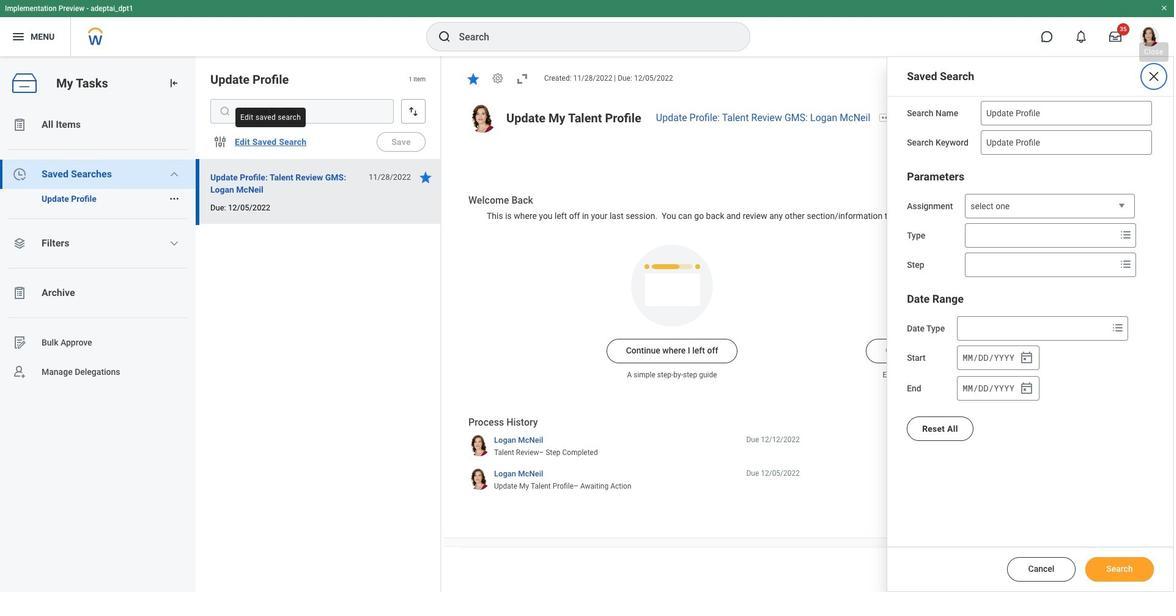 Task type: describe. For each thing, give the bounding box(es) containing it.
star image
[[418, 170, 433, 185]]

0 horizontal spatial tooltip
[[233, 105, 308, 130]]

0 vertical spatial search field
[[966, 225, 1117, 247]]

calendar image
[[1020, 381, 1035, 396]]

item list element
[[196, 56, 442, 592]]

employee's photo (logan mcneil) image
[[469, 105, 497, 133]]

2 clipboard image from the top
[[12, 286, 27, 300]]

0 vertical spatial tooltip
[[1137, 40, 1171, 64]]

profile logan mcneil element
[[1133, 23, 1167, 50]]

transformation import image
[[168, 77, 180, 89]]

configure image
[[213, 135, 228, 149]]

user plus image
[[12, 365, 27, 379]]

prompts image
[[1111, 321, 1126, 335]]

rename image
[[12, 335, 27, 350]]

x image
[[1147, 69, 1162, 84]]

calendar image
[[1020, 351, 1035, 365]]

fullscreen image
[[515, 71, 530, 86]]

1 clipboard image from the top
[[12, 117, 27, 132]]

2 vertical spatial search field
[[958, 317, 1109, 340]]

inbox large image
[[1110, 31, 1122, 43]]

search image
[[437, 29, 452, 44]]

chevron down image
[[170, 169, 179, 179]]



Task type: vqa. For each thing, say whether or not it's contained in the screenshot.
5- to the top
no



Task type: locate. For each thing, give the bounding box(es) containing it.
tooltip
[[1137, 40, 1171, 64], [233, 105, 308, 130]]

list
[[0, 110, 196, 387]]

prompts image for the top search "field"
[[1119, 228, 1134, 242]]

banner
[[0, 0, 1175, 56]]

1 prompts image from the top
[[1119, 228, 1134, 242]]

search image
[[219, 105, 231, 117]]

0 vertical spatial prompts image
[[1119, 228, 1134, 242]]

star image
[[466, 71, 481, 86]]

1 horizontal spatial tooltip
[[1137, 40, 1171, 64]]

prompts image for the middle search "field"
[[1119, 257, 1134, 272]]

close environment banner image
[[1161, 4, 1168, 12]]

prompts image
[[1119, 228, 1134, 242], [1119, 257, 1134, 272]]

clock check image
[[12, 167, 27, 182]]

2 prompts image from the top
[[1119, 257, 1134, 272]]

notifications large image
[[1075, 31, 1088, 43]]

tooltip up x icon
[[1137, 40, 1171, 64]]

Search field
[[966, 225, 1117, 247], [966, 254, 1117, 276], [958, 317, 1109, 340]]

dialog
[[887, 56, 1175, 592]]

1 vertical spatial tooltip
[[233, 105, 308, 130]]

1 vertical spatial clipboard image
[[12, 286, 27, 300]]

0 vertical spatial clipboard image
[[12, 117, 27, 132]]

clipboard image up clock check icon
[[12, 117, 27, 132]]

None text field
[[981, 101, 1152, 125], [981, 130, 1152, 155], [981, 101, 1152, 125], [981, 130, 1152, 155]]

1 vertical spatial search field
[[966, 254, 1117, 276]]

group
[[907, 169, 1154, 277], [907, 292, 1154, 402], [958, 346, 1040, 370], [958, 376, 1040, 401]]

1 vertical spatial prompts image
[[1119, 257, 1134, 272]]

tooltip right search icon
[[233, 105, 308, 130]]

clipboard image
[[12, 117, 27, 132], [12, 286, 27, 300]]

clipboard image up rename icon
[[12, 286, 27, 300]]

process history region
[[469, 416, 800, 496]]



